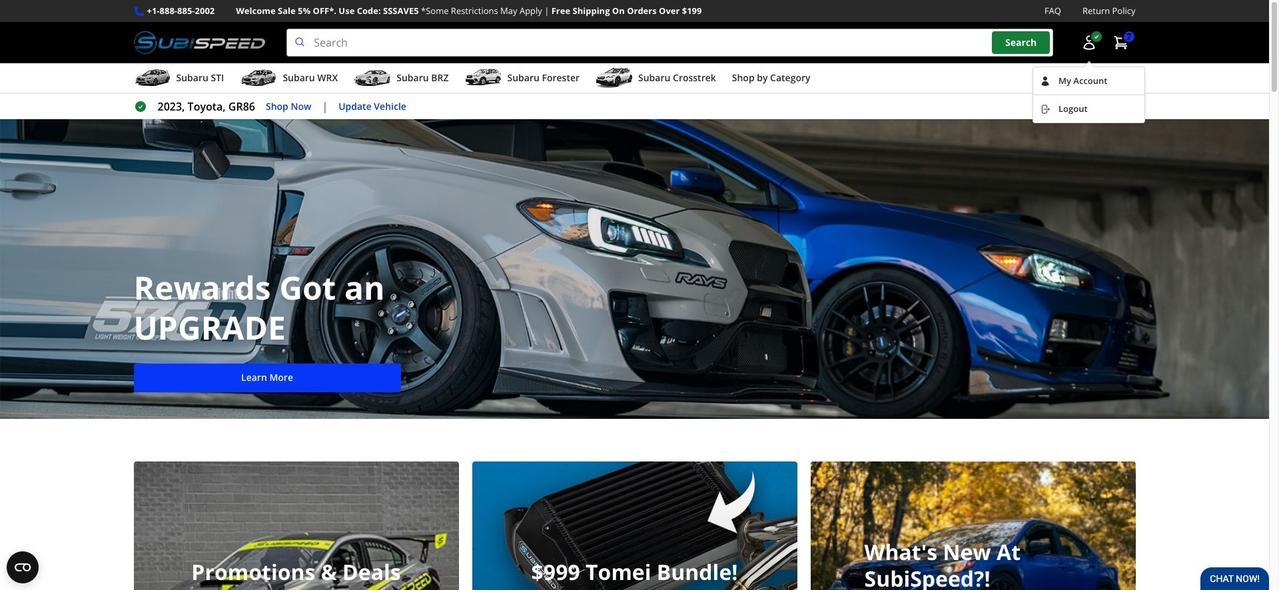 Task type: locate. For each thing, give the bounding box(es) containing it.
a subaru wrx thumbnail image image
[[240, 68, 278, 88]]

search input field
[[287, 29, 1053, 57]]

dialog
[[1033, 59, 1146, 123]]

a subaru crosstrek thumbnail image image
[[596, 68, 633, 88]]

rewards program image
[[0, 119, 1270, 419]]

open widget image
[[7, 552, 39, 584]]



Task type: vqa. For each thing, say whether or not it's contained in the screenshot.
deals image at the bottom of the page
yes



Task type: describe. For each thing, give the bounding box(es) containing it.
a subaru forester thumbnail image image
[[465, 68, 502, 88]]

deals image
[[134, 462, 459, 591]]

a subaru brz thumbnail image image
[[354, 68, 391, 88]]

a subaru sti thumbnail image image
[[134, 68, 171, 88]]

earn rewards image
[[811, 462, 1136, 591]]

coilovers image
[[472, 462, 797, 591]]

subispeed logo image
[[134, 29, 265, 57]]



